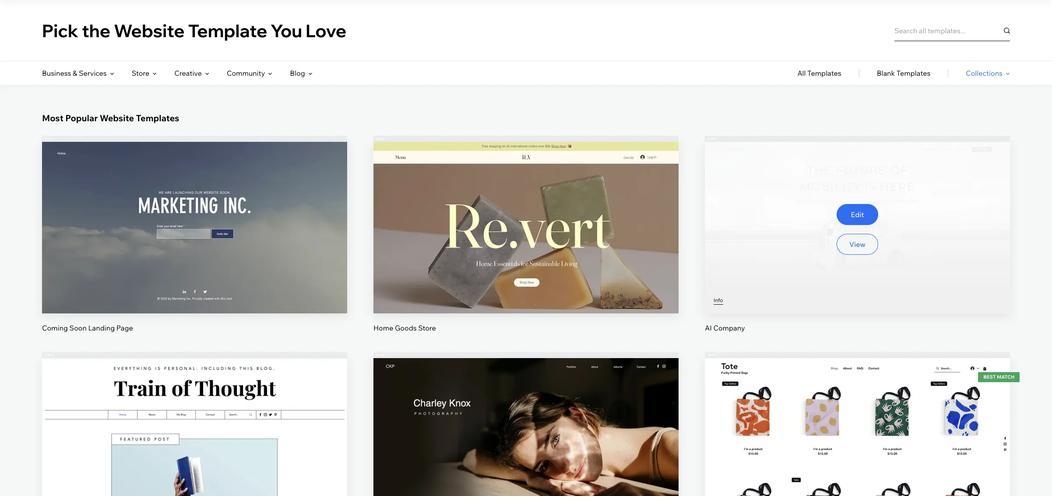 Task type: describe. For each thing, give the bounding box(es) containing it.
most popular website templates
[[42, 113, 179, 124]]

most popular website templates - ai company image
[[705, 142, 1010, 314]]

most popular website templates - home goods store image
[[374, 142, 679, 314]]

all templates link
[[798, 61, 842, 85]]

business
[[42, 69, 71, 78]]

info
[[714, 297, 723, 304]]

most popular website templates - personal blog image
[[42, 358, 347, 496]]

view button inside ai company group
[[837, 234, 879, 255]]

home goods store group
[[374, 136, 679, 333]]

edit button for view popup button for most popular website templates - photographer
[[505, 421, 547, 442]]

categories by subject element
[[42, 61, 313, 85]]

edit for view popup button inside the coming soon landing page group
[[188, 210, 201, 219]]

company
[[714, 324, 745, 332]]

most popular website templates - photographer image
[[374, 358, 679, 496]]

most popular website templates - coming soon landing page image
[[42, 142, 347, 314]]

view button for most popular website templates - personal blog "image"
[[174, 450, 215, 471]]

home
[[374, 324, 393, 332]]

all
[[798, 69, 806, 78]]

blog
[[290, 69, 305, 78]]

edit for most popular website templates - personal blog "image" view popup button
[[188, 427, 201, 435]]

home goods store
[[374, 324, 436, 332]]

edit for view popup button inside "home goods store" group
[[520, 210, 533, 219]]

0 horizontal spatial templates
[[136, 113, 179, 124]]

goods
[[395, 324, 417, 332]]

view for most popular website templates - personal blog "image" view popup button
[[187, 456, 203, 465]]

ai
[[705, 324, 712, 332]]

template
[[188, 19, 267, 41]]

view for view popup button inside the coming soon landing page group
[[187, 240, 203, 249]]

business & services
[[42, 69, 107, 78]]

creative
[[174, 69, 202, 78]]

edit for view popup button for most popular website templates - photographer
[[520, 427, 533, 435]]

page
[[116, 324, 133, 332]]

website for the
[[114, 19, 185, 41]]

community
[[227, 69, 265, 78]]

view button for most popular website templates - coming soon landing page image
[[174, 234, 215, 255]]

view for view popup button within ai company group
[[850, 240, 866, 249]]

coming
[[42, 324, 68, 332]]

love
[[306, 19, 347, 41]]

services
[[79, 69, 107, 78]]

the
[[82, 19, 110, 41]]

generic categories element
[[798, 61, 1010, 85]]

edit button for view popup button inside "home goods store" group
[[505, 204, 547, 225]]

info button
[[714, 297, 723, 305]]



Task type: vqa. For each thing, say whether or not it's contained in the screenshot.
Business 'dropdown button'
no



Task type: locate. For each thing, give the bounding box(es) containing it.
view inside "home goods store" group
[[518, 240, 534, 249]]

view
[[187, 240, 203, 249], [518, 240, 534, 249], [850, 240, 866, 249], [187, 456, 203, 465], [518, 456, 534, 465]]

edit inside ai company group
[[851, 210, 864, 219]]

ai company group
[[705, 136, 1010, 333]]

view button inside coming soon landing page group
[[174, 234, 215, 255]]

edit button inside "home goods store" group
[[505, 204, 547, 225]]

most
[[42, 113, 63, 124]]

Search search field
[[895, 20, 1010, 41]]

website for popular
[[100, 113, 134, 124]]

view inside ai company group
[[850, 240, 866, 249]]

1 vertical spatial store
[[418, 324, 436, 332]]

view for view popup button for most popular website templates - photographer
[[518, 456, 534, 465]]

templates for all templates
[[808, 69, 842, 78]]

view inside coming soon landing page group
[[187, 240, 203, 249]]

0 horizontal spatial store
[[132, 69, 149, 78]]

landing
[[88, 324, 115, 332]]

website
[[114, 19, 185, 41], [100, 113, 134, 124]]

pick the website template you love
[[42, 19, 347, 41]]

0 vertical spatial website
[[114, 19, 185, 41]]

view for view popup button inside "home goods store" group
[[518, 240, 534, 249]]

popular
[[65, 113, 98, 124]]

1 horizontal spatial store
[[418, 324, 436, 332]]

view button
[[174, 234, 215, 255], [505, 234, 547, 255], [837, 234, 879, 255], [174, 450, 215, 471], [505, 450, 547, 471]]

you
[[271, 19, 302, 41]]

store inside group
[[418, 324, 436, 332]]

0 vertical spatial store
[[132, 69, 149, 78]]

store
[[132, 69, 149, 78], [418, 324, 436, 332]]

edit inside "home goods store" group
[[520, 210, 533, 219]]

edit button for view popup button inside the coming soon landing page group
[[174, 204, 215, 225]]

coming soon landing page group
[[42, 136, 347, 333]]

view button inside "home goods store" group
[[505, 234, 547, 255]]

1 vertical spatial website
[[100, 113, 134, 124]]

all templates
[[798, 69, 842, 78]]

edit for view popup button within ai company group
[[851, 210, 864, 219]]

2 horizontal spatial templates
[[897, 69, 931, 78]]

edit button for view popup button within ai company group
[[837, 204, 879, 225]]

collections
[[966, 69, 1003, 78]]

blank templates
[[877, 69, 931, 78]]

1 horizontal spatial templates
[[808, 69, 842, 78]]

most popular website templates - accessories store image
[[705, 358, 1010, 496]]

edit
[[188, 210, 201, 219], [520, 210, 533, 219], [851, 210, 864, 219], [188, 427, 201, 435], [520, 427, 533, 435]]

edit button
[[174, 204, 215, 225], [505, 204, 547, 225], [837, 204, 879, 225], [174, 421, 215, 442], [505, 421, 547, 442]]

edit button for most popular website templates - personal blog "image" view popup button
[[174, 421, 215, 442]]

categories. use the left and right arrow keys to navigate the menu element
[[0, 61, 1052, 85]]

edit inside coming soon landing page group
[[188, 210, 201, 219]]

view button for most popular website templates - home goods store image
[[505, 234, 547, 255]]

edit button inside coming soon landing page group
[[174, 204, 215, 225]]

pick
[[42, 19, 78, 41]]

templates for blank templates
[[897, 69, 931, 78]]

ai company
[[705, 324, 745, 332]]

coming soon landing page
[[42, 324, 133, 332]]

soon
[[69, 324, 87, 332]]

store inside categories by subject element
[[132, 69, 149, 78]]

None search field
[[895, 20, 1010, 41]]

blank
[[877, 69, 895, 78]]

blank templates link
[[877, 61, 931, 85]]

templates
[[808, 69, 842, 78], [897, 69, 931, 78], [136, 113, 179, 124]]

&
[[73, 69, 77, 78]]

view button for most popular website templates - photographer
[[505, 450, 547, 471]]



